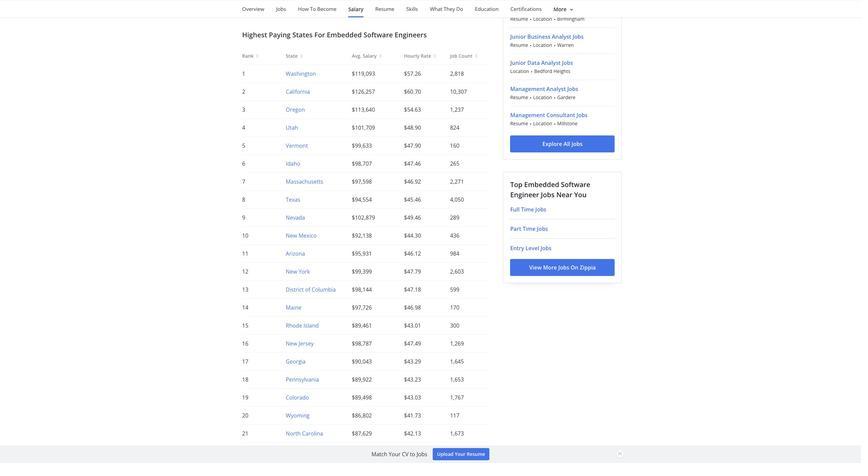 Task type: vqa. For each thing, say whether or not it's contained in the screenshot.
Management analyst jobs's Resume
yes



Task type: describe. For each thing, give the bounding box(es) containing it.
analyst for business
[[552, 33, 571, 40]]

california
[[286, 88, 310, 95]]

to
[[410, 451, 415, 458]]

jobs inside top embedded software engineer jobs near you
[[541, 190, 555, 199]]

top embedded software engineer jobs near you
[[510, 180, 590, 199]]

junior for junior business analyst jobs
[[510, 33, 526, 40]]

resume for management analyst jobs
[[510, 94, 528, 100]]

asc image for rank
[[256, 54, 259, 56]]

location link for business
[[533, 42, 552, 48]]

view more jobs on zippia link
[[510, 259, 615, 276]]

junior for junior data analyst jobs
[[510, 59, 526, 67]]

location down data
[[510, 68, 529, 74]]

how to become
[[298, 5, 337, 12]]

maine
[[286, 304, 302, 311]]

jobs left more
[[539, 7, 550, 14]]

overview
[[242, 5, 264, 12]]

3
[[242, 106, 245, 113]]

12
[[242, 268, 248, 275]]

1
[[242, 70, 245, 77]]

junior business analyst jobs
[[510, 33, 584, 40]]

vermont link
[[286, 142, 308, 149]]

what
[[430, 5, 443, 12]]

colorado link
[[286, 394, 309, 401]]

$98,787
[[352, 340, 372, 347]]

states
[[292, 30, 313, 39]]

20
[[242, 412, 248, 419]]

education
[[475, 5, 499, 12]]

resume link for management consultant jobs
[[510, 120, 528, 127]]

location link for analyst
[[533, 94, 552, 100]]

how to become link
[[298, 0, 337, 17]]

160
[[450, 142, 460, 149]]

data
[[528, 59, 540, 67]]

time for part
[[523, 225, 536, 233]]

599
[[450, 286, 460, 293]]

$92,138
[[352, 232, 372, 239]]

$43.23
[[404, 376, 421, 383]]

bedford heights link
[[534, 68, 570, 74]]

resume link left $49k at the top left of the page
[[375, 0, 395, 17]]

certifications link
[[511, 0, 542, 17]]

117
[[450, 412, 460, 419]]

jobs for part time jobs
[[537, 225, 548, 233]]

6
[[242, 160, 245, 167]]

state
[[286, 52, 298, 59]]

nevada
[[286, 214, 305, 221]]

jobs up the millstone
[[577, 111, 588, 119]]

jobs link
[[276, 0, 286, 17]]

more
[[543, 264, 557, 271]]

oregon link
[[286, 106, 305, 113]]

1,673
[[450, 430, 464, 437]]

new for new york
[[286, 268, 297, 275]]

to
[[310, 5, 316, 12]]

explore
[[543, 140, 562, 148]]

$46.98
[[404, 304, 421, 311]]

984
[[450, 250, 460, 257]]

software inside top embedded software engineer jobs near you
[[561, 180, 590, 189]]

$126,257
[[352, 88, 375, 95]]

desc image for rank
[[256, 56, 259, 58]]

$101,709
[[352, 124, 375, 131]]

close icon image
[[618, 452, 622, 456]]

explore all jobs link
[[510, 135, 615, 152]]

california link
[[286, 88, 310, 95]]

district of columbia
[[286, 286, 336, 293]]

$43.01
[[404, 322, 421, 329]]

rhode island
[[286, 322, 319, 329]]

resume inside the upload your resume button
[[467, 451, 485, 457]]

mexico
[[299, 232, 317, 239]]

new for new mexico
[[286, 232, 297, 239]]

business
[[528, 33, 551, 40]]

$57.26
[[404, 70, 421, 77]]

19
[[242, 394, 248, 401]]

upload
[[437, 451, 454, 457]]

$95,931
[[352, 250, 372, 257]]

consultant
[[547, 111, 575, 119]]

internship
[[510, 7, 538, 14]]

location for jobs
[[533, 16, 552, 22]]

match
[[372, 451, 387, 458]]

location link for consultant
[[533, 120, 552, 127]]

millstone link
[[557, 120, 578, 127]]

jersey
[[299, 340, 314, 347]]

resume for internship jobs
[[510, 16, 528, 22]]

$47.46
[[404, 160, 421, 167]]

$47.49
[[404, 340, 421, 347]]

18
[[242, 376, 248, 383]]

new mexico
[[286, 232, 317, 239]]

do
[[456, 5, 463, 12]]

2
[[242, 88, 245, 95]]

entry level jobs button
[[510, 244, 552, 252]]

paying
[[269, 30, 291, 39]]

0 vertical spatial software
[[364, 30, 393, 39]]

asc image for avg. salary
[[379, 54, 382, 56]]

location link for jobs
[[533, 16, 552, 22]]

north carolina
[[286, 430, 323, 437]]

$129k+
[[474, 1, 490, 7]]

texas
[[286, 196, 300, 203]]

2 vertical spatial analyst
[[547, 85, 566, 93]]

skills link
[[406, 0, 418, 17]]

2,818
[[450, 70, 464, 77]]

location link down data
[[510, 68, 529, 74]]

$43.03
[[404, 394, 421, 401]]

junior business analyst jobs link
[[510, 33, 584, 41]]

resume for management consultant jobs
[[510, 120, 528, 127]]

for
[[314, 30, 325, 39]]

$44.30
[[404, 232, 421, 239]]

full time jobs button
[[510, 205, 546, 214]]

your for match
[[389, 451, 401, 458]]

4,050
[[450, 196, 464, 203]]

13
[[242, 286, 248, 293]]

internship jobs link
[[510, 6, 550, 15]]

maine link
[[286, 304, 302, 311]]

$46.12
[[404, 250, 421, 257]]

oregon
[[286, 106, 305, 113]]

1 vertical spatial salary
[[363, 52, 377, 59]]

job
[[450, 52, 458, 59]]

entry level jobs link
[[510, 244, 552, 252]]

1,767
[[450, 394, 464, 401]]

desc image for hourly rate
[[434, 56, 436, 58]]



Task type: locate. For each thing, give the bounding box(es) containing it.
1 horizontal spatial asc image
[[434, 54, 436, 56]]

avg.
[[352, 52, 362, 59]]

view more jobs on zippia button
[[510, 259, 615, 276]]

your left cv
[[389, 451, 401, 458]]

2 junior from the top
[[510, 59, 526, 67]]

1,269
[[450, 340, 464, 347]]

top
[[510, 180, 523, 189]]

jobs inside button
[[558, 264, 569, 271]]

1 desc image from the left
[[379, 56, 382, 58]]

your inside button
[[455, 451, 466, 457]]

location link down business
[[533, 42, 552, 48]]

new left york
[[286, 268, 297, 275]]

management for management consultant jobs
[[510, 111, 545, 119]]

2 asc image from the left
[[300, 54, 303, 56]]

what they do
[[430, 5, 463, 12]]

washington link
[[286, 70, 316, 77]]

embedded up avg. at left
[[327, 30, 362, 39]]

1 vertical spatial management
[[510, 111, 545, 119]]

0 horizontal spatial desc image
[[256, 56, 259, 58]]

1 vertical spatial time
[[523, 225, 536, 233]]

$60.70
[[404, 88, 421, 95]]

2 vertical spatial new
[[286, 340, 297, 347]]

massachusetts
[[286, 178, 323, 185]]

1 asc image from the left
[[256, 54, 259, 56]]

$87,629
[[352, 430, 372, 437]]

1 horizontal spatial asc image
[[300, 54, 303, 56]]

time right full
[[521, 206, 534, 213]]

desc image right rate
[[434, 56, 436, 58]]

jobs right the level
[[541, 244, 552, 252]]

1 horizontal spatial your
[[455, 451, 466, 457]]

new jersey link
[[286, 340, 314, 347]]

georgia
[[286, 358, 306, 365]]

millstone
[[557, 120, 578, 127]]

embedded up engineer
[[524, 180, 559, 189]]

more
[[554, 6, 568, 12]]

management
[[510, 85, 545, 93], [510, 111, 545, 119]]

resume link for management analyst jobs
[[510, 94, 528, 100]]

11
[[242, 250, 248, 257]]

0 horizontal spatial your
[[389, 451, 401, 458]]

1,645
[[450, 358, 464, 365]]

resume link down management analyst jobs
[[510, 94, 528, 100]]

highest
[[242, 30, 267, 39]]

nevada link
[[286, 214, 305, 221]]

2 new from the top
[[286, 268, 297, 275]]

1 desc image from the left
[[256, 56, 259, 58]]

resume down management analyst jobs
[[510, 94, 528, 100]]

1 vertical spatial new
[[286, 268, 297, 275]]

$42.13
[[404, 430, 421, 437]]

1 management from the top
[[510, 85, 545, 93]]

asc image right rate
[[434, 54, 436, 56]]

0 vertical spatial new
[[286, 232, 297, 239]]

management down management analyst jobs link
[[510, 111, 545, 119]]

2,271
[[450, 178, 464, 185]]

resume down management consultant jobs link
[[510, 120, 528, 127]]

0 horizontal spatial embedded
[[327, 30, 362, 39]]

hourly
[[404, 52, 420, 59]]

1 new from the top
[[286, 232, 297, 239]]

your for upload
[[455, 451, 466, 457]]

north
[[286, 430, 301, 437]]

0 vertical spatial junior
[[510, 33, 526, 40]]

new jersey
[[286, 340, 314, 347]]

your right upload
[[455, 451, 466, 457]]

asc image
[[379, 54, 382, 56], [434, 54, 436, 56], [475, 54, 478, 56]]

rhode island link
[[286, 322, 319, 329]]

management down bedford
[[510, 85, 545, 93]]

3 asc image from the left
[[475, 54, 478, 56]]

you
[[574, 190, 587, 199]]

resume link down business
[[510, 42, 528, 48]]

on
[[571, 264, 579, 271]]

resume right 1,015
[[467, 451, 485, 457]]

0 horizontal spatial software
[[364, 30, 393, 39]]

0 horizontal spatial desc image
[[379, 56, 382, 58]]

new
[[286, 232, 297, 239], [286, 268, 297, 275], [286, 340, 297, 347]]

salary right become
[[348, 6, 363, 12]]

salary
[[348, 6, 363, 12], [363, 52, 377, 59]]

location for consultant
[[533, 120, 552, 127]]

asc image for job count
[[475, 54, 478, 56]]

jobs for explore all jobs
[[572, 140, 583, 148]]

internship jobs
[[510, 7, 550, 14]]

time for full
[[521, 206, 534, 213]]

jobs right to
[[417, 451, 427, 458]]

resume for junior business analyst jobs
[[510, 42, 528, 48]]

jobs inside button
[[572, 140, 583, 148]]

of
[[305, 286, 310, 293]]

$47.79
[[404, 268, 421, 275]]

$48.90
[[404, 124, 421, 131]]

location
[[533, 16, 552, 22], [533, 42, 552, 48], [510, 68, 529, 74], [533, 94, 552, 100], [533, 120, 552, 127]]

junior left data
[[510, 59, 526, 67]]

location for business
[[533, 42, 552, 48]]

job count
[[450, 52, 473, 59]]

wyoming link
[[286, 412, 310, 419]]

part
[[510, 225, 521, 233]]

14
[[242, 304, 248, 311]]

1 horizontal spatial desc image
[[300, 56, 303, 58]]

9
[[242, 214, 245, 221]]

1 junior from the top
[[510, 33, 526, 40]]

1 horizontal spatial embedded
[[524, 180, 559, 189]]

asc image right count
[[475, 54, 478, 56]]

desc image for state
[[300, 56, 303, 58]]

jobs right the all
[[572, 140, 583, 148]]

time right part at the right of page
[[523, 225, 536, 233]]

view more jobs on zippia
[[529, 264, 596, 271]]

wyoming
[[286, 412, 310, 419]]

new for new jersey
[[286, 340, 297, 347]]

asc image right state
[[300, 54, 303, 56]]

3 new from the top
[[286, 340, 297, 347]]

management for management analyst jobs
[[510, 85, 545, 93]]

location link down internship jobs link
[[533, 16, 552, 22]]

1 vertical spatial software
[[561, 180, 590, 189]]

$119,093
[[352, 70, 375, 77]]

2 asc image from the left
[[434, 54, 436, 56]]

georgia link
[[286, 358, 306, 365]]

location down management consultant jobs
[[533, 120, 552, 127]]

asc image for state
[[300, 54, 303, 56]]

resume
[[375, 5, 395, 12], [510, 16, 528, 22], [510, 42, 528, 48], [510, 94, 528, 100], [510, 120, 528, 127], [467, 451, 485, 457]]

north carolina link
[[286, 430, 323, 437]]

resume link for internship jobs
[[510, 16, 528, 22]]

resume link down management consultant jobs link
[[510, 120, 528, 127]]

jobs left the how
[[276, 5, 286, 12]]

0 vertical spatial time
[[521, 206, 534, 213]]

resume link for junior business analyst jobs
[[510, 42, 528, 48]]

desc image
[[379, 56, 382, 58], [475, 56, 478, 58]]

jobs up heights
[[562, 59, 573, 67]]

0 horizontal spatial asc image
[[379, 54, 382, 56]]

junior data analyst jobs link
[[510, 59, 573, 67]]

location down internship jobs link
[[533, 16, 552, 22]]

entry level jobs
[[510, 244, 552, 252]]

1 vertical spatial embedded
[[524, 180, 559, 189]]

software up avg. salary
[[364, 30, 393, 39]]

desc image for avg. salary
[[379, 56, 382, 58]]

0 vertical spatial salary
[[348, 6, 363, 12]]

avg. salary
[[352, 52, 377, 59]]

warren link
[[557, 42, 574, 48]]

8
[[242, 196, 245, 203]]

2 desc image from the left
[[300, 56, 303, 58]]

management consultant jobs
[[510, 111, 588, 119]]

location link down management consultant jobs
[[533, 120, 552, 127]]

10
[[242, 232, 248, 239]]

junior left business
[[510, 33, 526, 40]]

software up 'you'
[[561, 180, 590, 189]]

analyst up gardere
[[547, 85, 566, 93]]

location down business
[[533, 42, 552, 48]]

analyst for data
[[541, 59, 561, 67]]

jobs up warren link
[[573, 33, 584, 40]]

resume link down internship
[[510, 16, 528, 22]]

1 asc image from the left
[[379, 54, 382, 56]]

jobs for entry level jobs
[[541, 244, 552, 252]]

desc image right rank
[[256, 56, 259, 58]]

resume down internship
[[510, 16, 528, 22]]

0 vertical spatial embedded
[[327, 30, 362, 39]]

new york
[[286, 268, 310, 275]]

become
[[317, 5, 337, 12]]

16
[[242, 340, 248, 347]]

pennsylvania
[[286, 376, 319, 383]]

1,237
[[450, 106, 464, 113]]

all
[[564, 140, 570, 148]]

jobs left 'near' on the right
[[541, 190, 555, 199]]

salary right avg. at left
[[363, 52, 377, 59]]

2 management from the top
[[510, 111, 545, 119]]

1 horizontal spatial software
[[561, 180, 590, 189]]

2 horizontal spatial desc image
[[434, 56, 436, 58]]

junior
[[510, 33, 526, 40], [510, 59, 526, 67]]

gardere link
[[557, 94, 576, 100]]

highest paying states for embedded software engineers
[[242, 30, 427, 39]]

0 horizontal spatial asc image
[[256, 54, 259, 56]]

location link down management analyst jobs
[[533, 94, 552, 100]]

$99,633
[[352, 142, 372, 149]]

desc image right count
[[475, 56, 478, 58]]

utah link
[[286, 124, 298, 131]]

education link
[[475, 0, 499, 17]]

asc image
[[256, 54, 259, 56], [300, 54, 303, 56]]

0 vertical spatial management
[[510, 85, 545, 93]]

they
[[444, 5, 455, 12]]

full time jobs
[[510, 206, 546, 213]]

desc image
[[256, 56, 259, 58], [300, 56, 303, 58], [434, 56, 436, 58]]

1 horizontal spatial desc image
[[475, 56, 478, 58]]

location for analyst
[[533, 94, 552, 100]]

new left the mexico
[[286, 232, 297, 239]]

2 desc image from the left
[[475, 56, 478, 58]]

asc image for hourly rate
[[434, 54, 436, 56]]

analyst up warren link
[[552, 33, 571, 40]]

jobs
[[539, 7, 550, 14], [573, 33, 584, 40], [562, 59, 573, 67], [567, 85, 578, 93], [577, 111, 588, 119], [541, 190, 555, 199], [558, 264, 569, 271]]

count
[[459, 52, 473, 59]]

asc image right rank
[[256, 54, 259, 56]]

2 horizontal spatial asc image
[[475, 54, 478, 56]]

asc image right avg. salary
[[379, 54, 382, 56]]

jobs for full time jobs
[[536, 206, 546, 213]]

resume left $49k at the top left of the page
[[375, 5, 395, 12]]

location down management analyst jobs
[[533, 94, 552, 100]]

location link
[[533, 16, 552, 22], [533, 42, 552, 48], [510, 68, 529, 74], [533, 94, 552, 100], [533, 120, 552, 127]]

resume down business
[[510, 42, 528, 48]]

jobs up gardere link
[[567, 85, 578, 93]]

1 vertical spatial analyst
[[541, 59, 561, 67]]

district
[[286, 286, 304, 293]]

desc image for job count
[[475, 56, 478, 58]]

carolina
[[302, 430, 323, 437]]

embedded inside top embedded software engineer jobs near you
[[524, 180, 559, 189]]

1 vertical spatial junior
[[510, 59, 526, 67]]

2,603
[[450, 268, 464, 275]]

part time jobs button
[[510, 225, 548, 233]]

jobs down engineer
[[536, 206, 546, 213]]

3 desc image from the left
[[434, 56, 436, 58]]

desc image right avg. salary
[[379, 56, 382, 58]]

new left jersey on the bottom of the page
[[286, 340, 297, 347]]

$113,640
[[352, 106, 375, 113]]

0 vertical spatial analyst
[[552, 33, 571, 40]]

management analyst jobs
[[510, 85, 578, 93]]

jobs left on
[[558, 264, 569, 271]]

$41.53
[[404, 448, 421, 455]]

analyst up bedford heights link
[[541, 59, 561, 67]]

embedded
[[327, 30, 362, 39], [524, 180, 559, 189]]

jobs up the level
[[537, 225, 548, 233]]

desc image right state
[[300, 56, 303, 58]]



